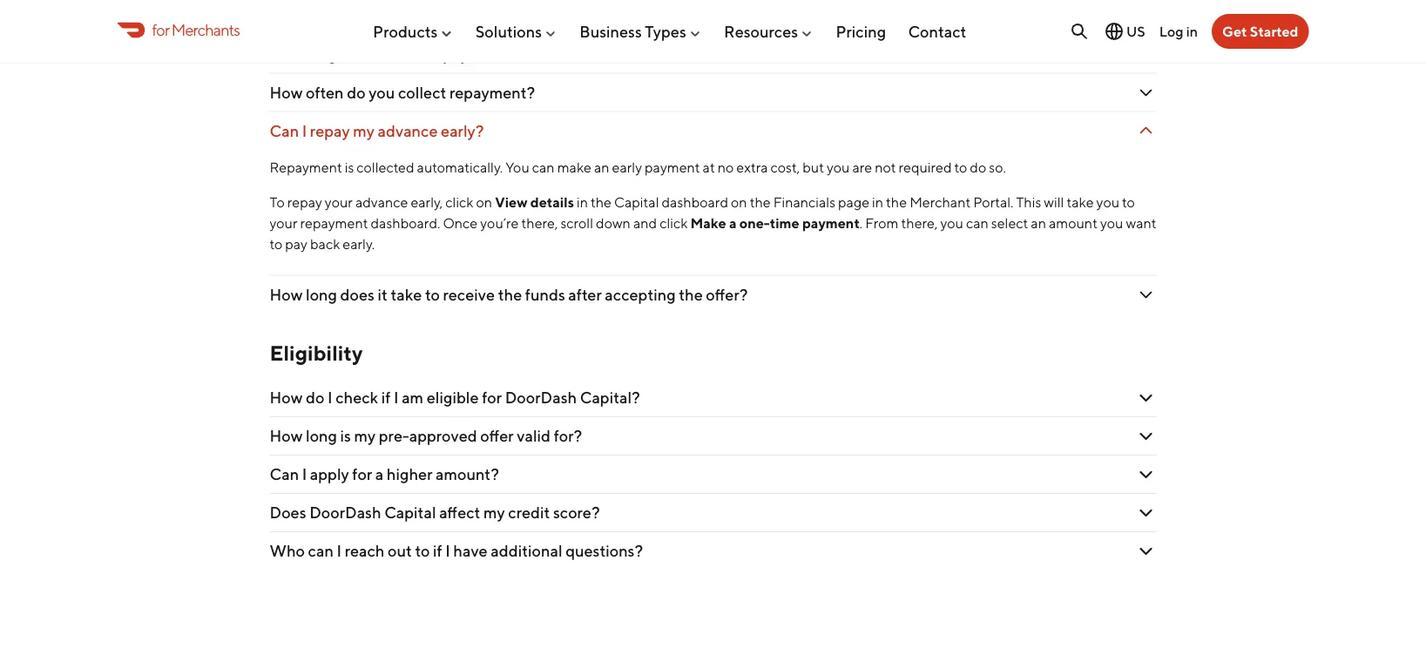 Task type: vqa. For each thing, say whether or not it's contained in the screenshot.
Fees and Repayment
no



Task type: describe. For each thing, give the bounding box(es) containing it.
how for how often do you collect repayment?
[[270, 83, 303, 102]]

but
[[803, 159, 824, 176]]

to right out
[[415, 542, 430, 561]]

get
[[1222, 23, 1247, 40]]

us
[[1127, 23, 1145, 40]]

3 chevron down image from the top
[[1136, 121, 1157, 142]]

for?
[[554, 427, 582, 446]]

log in
[[1159, 23, 1198, 39]]

required
[[899, 159, 952, 176]]

the up one-
[[750, 194, 771, 211]]

view
[[495, 194, 528, 211]]

capital?
[[580, 389, 640, 408]]

i left 'have'
[[445, 542, 450, 561]]

you up can i repay my advance early?
[[369, 83, 395, 102]]

page
[[838, 194, 870, 211]]

resources link
[[724, 15, 814, 48]]

pricing
[[836, 22, 886, 41]]

how do i check if i am eligible for doordash capital?
[[270, 389, 640, 408]]

.
[[860, 215, 863, 231]]

offer?
[[706, 285, 748, 304]]

amount
[[1049, 215, 1098, 231]]

2 vertical spatial repay
[[287, 194, 322, 211]]

you down merchant
[[940, 215, 964, 231]]

0 horizontal spatial in
[[577, 194, 588, 211]]

so.
[[989, 159, 1006, 176]]

products
[[373, 22, 438, 41]]

0 vertical spatial a
[[729, 215, 737, 231]]

chevron down image for capital
[[1136, 6, 1157, 27]]

it for receive
[[378, 285, 388, 304]]

0 vertical spatial doordash
[[406, 7, 478, 25]]

business types
[[580, 22, 686, 41]]

solutions link
[[475, 15, 558, 48]]

0 horizontal spatial click
[[446, 194, 474, 211]]

long for how long does it take to pay back the advance?
[[306, 45, 337, 64]]

early,
[[411, 194, 443, 211]]

how for how do i check if i am eligible for doordash capital?
[[270, 389, 303, 408]]

want
[[1126, 215, 1157, 231]]

merchant
[[910, 194, 971, 211]]

1 vertical spatial repay
[[310, 122, 350, 140]]

affect
[[439, 504, 480, 523]]

contact link
[[908, 15, 967, 48]]

select
[[991, 215, 1028, 231]]

capital for affect
[[384, 504, 436, 523]]

to down products
[[425, 45, 440, 64]]

additional
[[491, 542, 562, 561]]

how long does it take to receive the funds after accepting the offer?
[[270, 285, 748, 304]]

1 vertical spatial advance?
[[536, 45, 605, 64]]

i up repayment
[[302, 122, 307, 140]]

have
[[453, 542, 488, 561]]

0 vertical spatial is
[[345, 159, 354, 176]]

collect
[[398, 83, 446, 102]]

the down solutions at the top left of page
[[509, 45, 533, 64]]

i left reach
[[337, 542, 342, 561]]

portal.
[[973, 194, 1014, 211]]

log
[[1159, 23, 1184, 39]]

pay inside ". from there, you can select an amount you want to pay back early."
[[285, 236, 308, 252]]

types
[[645, 22, 686, 41]]

valid
[[517, 427, 551, 446]]

2 horizontal spatial in
[[1186, 23, 1198, 39]]

who can i reach out to if i have additional questions?
[[270, 542, 643, 561]]

for merchants
[[152, 20, 240, 39]]

started
[[1250, 23, 1299, 40]]

receive
[[443, 285, 495, 304]]

scroll
[[561, 215, 593, 231]]

are
[[852, 159, 872, 176]]

1 horizontal spatial for
[[352, 465, 372, 484]]

how often do you collect repayment?
[[270, 83, 538, 102]]

reach
[[345, 542, 385, 561]]

offer
[[480, 427, 514, 446]]

click inside in the capital dashboard on the financials page in the merchant portal. this will take you to your repayment dashboard. once you're there, scroll down and click
[[660, 215, 688, 231]]

business types link
[[580, 15, 702, 48]]

chevron down image for offer
[[1136, 426, 1157, 447]]

an inside ". from there, you can select an amount you want to pay back early."
[[1031, 215, 1046, 231]]

0 horizontal spatial can
[[308, 542, 334, 561]]

1 chevron down image from the top
[[1136, 44, 1157, 65]]

0 horizontal spatial if
[[381, 389, 391, 408]]

there, inside ". from there, you can select an amount you want to pay back early."
[[901, 215, 938, 231]]

amount?
[[436, 465, 499, 484]]

1 vertical spatial for
[[482, 389, 502, 408]]

pricing link
[[836, 15, 886, 48]]

can for can i apply for a higher amount?
[[270, 465, 299, 484]]

make
[[557, 159, 592, 176]]

no
[[718, 159, 734, 176]]

on inside in the capital dashboard on the financials page in the merchant portal. this will take you to your repayment dashboard. once you're there, scroll down and click
[[731, 194, 747, 211]]

0 horizontal spatial for
[[152, 20, 169, 39]]

it for pay
[[378, 45, 388, 64]]

2 chevron down image from the top
[[1136, 82, 1157, 103]]

you left are
[[827, 159, 850, 176]]

chevron down image for capital?
[[1136, 388, 1157, 409]]

1 vertical spatial is
[[340, 427, 351, 446]]

and
[[633, 215, 657, 231]]

after
[[568, 285, 602, 304]]

the up how long does it take to pay back the advance?
[[379, 7, 403, 25]]

does for receive
[[340, 285, 375, 304]]

credit
[[508, 504, 550, 523]]

how for how long does it take to pay back the advance?
[[270, 45, 303, 64]]

check
[[336, 389, 378, 408]]

funds
[[525, 285, 565, 304]]

at
[[703, 159, 715, 176]]

0 vertical spatial pay
[[443, 45, 469, 64]]

to repay your advance early, click on view details
[[270, 194, 574, 211]]

repayment
[[300, 215, 368, 231]]

0 vertical spatial advance
[[378, 122, 438, 140]]

your inside in the capital dashboard on the financials page in the merchant portal. this will take you to your repayment dashboard. once you're there, scroll down and click
[[270, 215, 298, 231]]

repayment
[[270, 159, 342, 176]]

financials
[[773, 194, 836, 211]]

my for advance
[[353, 122, 375, 140]]

the up from
[[886, 194, 907, 211]]

i left apply
[[302, 465, 307, 484]]

you left want
[[1100, 215, 1123, 231]]

how for how do i repay the doordash capital advance?
[[270, 7, 303, 25]]

dashboard
[[662, 194, 728, 211]]

can for can i repay my advance early?
[[270, 122, 299, 140]]

do up often
[[306, 7, 324, 25]]

products link
[[373, 15, 453, 48]]

solutions
[[475, 22, 542, 41]]

to
[[270, 194, 285, 211]]

4 chevron down image from the top
[[1136, 465, 1157, 485]]

0 vertical spatial back
[[472, 45, 506, 64]]

how long is my pre-approved offer valid for?
[[270, 427, 582, 446]]

do right often
[[347, 83, 366, 102]]

from
[[865, 215, 899, 231]]

repayment?
[[450, 83, 535, 102]]

chevron down image for accepting
[[1136, 285, 1157, 305]]

my for pre-
[[354, 427, 376, 446]]

collected
[[357, 159, 414, 176]]

contact
[[908, 22, 967, 41]]

down
[[596, 215, 631, 231]]



Task type: locate. For each thing, give the bounding box(es) containing it.
an left the early
[[594, 159, 610, 176]]

on up the you're
[[476, 194, 492, 211]]

1 horizontal spatial if
[[433, 542, 442, 561]]

2 chevron down image from the top
[[1136, 285, 1157, 305]]

your
[[325, 194, 353, 211], [270, 215, 298, 231]]

2 vertical spatial my
[[484, 504, 505, 523]]

cost,
[[771, 159, 800, 176]]

there, down merchant
[[901, 215, 938, 231]]

capital for dashboard
[[614, 194, 659, 211]]

0 vertical spatial advance?
[[536, 7, 604, 25]]

2 vertical spatial take
[[391, 285, 422, 304]]

2 horizontal spatial doordash
[[505, 389, 577, 408]]

1 horizontal spatial a
[[729, 215, 737, 231]]

how
[[270, 7, 303, 25], [270, 45, 303, 64], [270, 83, 303, 102], [270, 285, 303, 304], [270, 389, 303, 408], [270, 427, 303, 446]]

often
[[306, 83, 344, 102]]

get started button
[[1212, 14, 1309, 49]]

does down the early.
[[340, 285, 375, 304]]

. from there, you can select an amount you want to pay back early.
[[270, 215, 1157, 252]]

my up collected
[[353, 122, 375, 140]]

it
[[378, 45, 388, 64], [378, 285, 388, 304]]

1 horizontal spatial on
[[731, 194, 747, 211]]

1 vertical spatial pay
[[285, 236, 308, 252]]

2 it from the top
[[378, 285, 388, 304]]

long for how long is my pre-approved offer valid for?
[[306, 427, 337, 446]]

long up eligibility
[[306, 285, 337, 304]]

capital
[[481, 7, 533, 25], [614, 194, 659, 211], [384, 504, 436, 523]]

in the capital dashboard on the financials page in the merchant portal. this will take you to your repayment dashboard. once you're there, scroll down and click
[[270, 194, 1135, 231]]

for right apply
[[352, 465, 372, 484]]

1 can from the top
[[270, 122, 299, 140]]

is down check
[[340, 427, 351, 446]]

0 vertical spatial for
[[152, 20, 169, 39]]

a left higher
[[375, 465, 384, 484]]

capital up repayment?
[[481, 7, 533, 25]]

to down to
[[270, 236, 282, 252]]

1 vertical spatial can
[[270, 465, 299, 484]]

advance down how often do you collect repayment? at the top of page
[[378, 122, 438, 140]]

2 on from the left
[[731, 194, 747, 211]]

i
[[328, 7, 332, 25], [302, 122, 307, 140], [328, 389, 332, 408], [394, 389, 399, 408], [302, 465, 307, 484], [337, 542, 342, 561], [445, 542, 450, 561]]

1 horizontal spatial capital
[[481, 7, 533, 25]]

will
[[1044, 194, 1064, 211]]

resources
[[724, 22, 798, 41]]

there,
[[521, 215, 558, 231], [901, 215, 938, 231]]

0 horizontal spatial pay
[[285, 236, 308, 252]]

how for how long is my pre-approved offer valid for?
[[270, 427, 303, 446]]

take inside in the capital dashboard on the financials page in the merchant portal. this will take you to your repayment dashboard. once you're there, scroll down and click
[[1067, 194, 1094, 211]]

log in link
[[1159, 23, 1198, 39]]

0 vertical spatial if
[[381, 389, 391, 408]]

how long does it take to pay back the advance?
[[270, 45, 605, 64]]

0 horizontal spatial doordash
[[309, 504, 381, 523]]

can down portal.
[[966, 215, 989, 231]]

2 horizontal spatial for
[[482, 389, 502, 408]]

approved
[[409, 427, 477, 446]]

questions?
[[566, 542, 643, 561]]

2 there, from the left
[[901, 215, 938, 231]]

repayment is collected automatically. you can make an early payment at no extra cost, but you are not required to do so.
[[270, 159, 1006, 176]]

get started
[[1222, 23, 1299, 40]]

long for how long does it take to receive the funds after accepting the offer?
[[306, 285, 337, 304]]

it down dashboard.
[[378, 285, 388, 304]]

automatically.
[[417, 159, 503, 176]]

repay down often
[[310, 122, 350, 140]]

2 long from the top
[[306, 285, 337, 304]]

do left check
[[306, 389, 324, 408]]

you inside in the capital dashboard on the financials page in the merchant portal. this will take you to your repayment dashboard. once you're there, scroll down and click
[[1097, 194, 1120, 211]]

chevron down image for questions?
[[1136, 541, 1157, 562]]

take left receive
[[391, 285, 422, 304]]

1 vertical spatial if
[[433, 542, 442, 561]]

1 vertical spatial it
[[378, 285, 388, 304]]

0 horizontal spatial back
[[310, 236, 340, 252]]

advance up dashboard.
[[355, 194, 408, 211]]

merchants
[[171, 20, 240, 39]]

my
[[353, 122, 375, 140], [354, 427, 376, 446], [484, 504, 505, 523]]

2 horizontal spatial can
[[966, 215, 989, 231]]

capital down higher
[[384, 504, 436, 523]]

0 vertical spatial my
[[353, 122, 375, 140]]

for
[[152, 20, 169, 39], [482, 389, 502, 408], [352, 465, 372, 484]]

it down products
[[378, 45, 388, 64]]

if left 'have'
[[433, 542, 442, 561]]

1 how from the top
[[270, 7, 303, 25]]

1 horizontal spatial doordash
[[406, 7, 478, 25]]

1 horizontal spatial can
[[532, 159, 555, 176]]

a
[[729, 215, 737, 231], [375, 465, 384, 484]]

your up the repayment
[[325, 194, 353, 211]]

to right required
[[955, 159, 967, 176]]

1 vertical spatial capital
[[614, 194, 659, 211]]

1 vertical spatial back
[[310, 236, 340, 252]]

click up the once in the left of the page
[[446, 194, 474, 211]]

you up amount
[[1097, 194, 1120, 211]]

there, down details
[[521, 215, 558, 231]]

do
[[306, 7, 324, 25], [347, 83, 366, 102], [970, 159, 986, 176], [306, 389, 324, 408]]

pay down the repayment
[[285, 236, 308, 252]]

eligible
[[427, 389, 479, 408]]

your down to
[[270, 215, 298, 231]]

chevron down image
[[1136, 6, 1157, 27], [1136, 82, 1157, 103], [1136, 121, 1157, 142], [1136, 426, 1157, 447], [1136, 503, 1157, 524]]

on up one-
[[731, 194, 747, 211]]

2 can from the top
[[270, 465, 299, 484]]

1 horizontal spatial pay
[[443, 45, 469, 64]]

2 does from the top
[[340, 285, 375, 304]]

2 vertical spatial long
[[306, 427, 337, 446]]

long up apply
[[306, 427, 337, 446]]

1 it from the top
[[378, 45, 388, 64]]

5 how from the top
[[270, 389, 303, 408]]

chevron down image for score?
[[1136, 503, 1157, 524]]

a left one-
[[729, 215, 737, 231]]

an down "this"
[[1031, 215, 1046, 231]]

can up repayment
[[270, 122, 299, 140]]

payment down page
[[802, 215, 860, 231]]

i left check
[[328, 389, 332, 408]]

chevron down image
[[1136, 44, 1157, 65], [1136, 285, 1157, 305], [1136, 388, 1157, 409], [1136, 465, 1157, 485], [1136, 541, 1157, 562]]

1 horizontal spatial there,
[[901, 215, 938, 231]]

payment left at at the top of the page
[[645, 159, 700, 176]]

on
[[476, 194, 492, 211], [731, 194, 747, 211]]

time
[[770, 215, 800, 231]]

business
[[580, 22, 642, 41]]

1 vertical spatial click
[[660, 215, 688, 231]]

if left am
[[381, 389, 391, 408]]

3 chevron down image from the top
[[1136, 388, 1157, 409]]

you're
[[480, 215, 519, 231]]

repay up often
[[336, 7, 376, 25]]

my left pre-
[[354, 427, 376, 446]]

capital up and
[[614, 194, 659, 211]]

1 vertical spatial payment
[[802, 215, 860, 231]]

4 chevron down image from the top
[[1136, 426, 1157, 447]]

0 horizontal spatial capital
[[384, 504, 436, 523]]

0 vertical spatial capital
[[481, 7, 533, 25]]

0 vertical spatial can
[[270, 122, 299, 140]]

is left collected
[[345, 159, 354, 176]]

0 vertical spatial payment
[[645, 159, 700, 176]]

click right and
[[660, 215, 688, 231]]

can up the does
[[270, 465, 299, 484]]

my right affect
[[484, 504, 505, 523]]

2 how from the top
[[270, 45, 303, 64]]

1 vertical spatial advance
[[355, 194, 408, 211]]

6 how from the top
[[270, 427, 303, 446]]

globe line image
[[1104, 21, 1125, 42]]

apply
[[310, 465, 349, 484]]

1 horizontal spatial click
[[660, 215, 688, 231]]

payment
[[645, 159, 700, 176], [802, 215, 860, 231]]

one-
[[740, 215, 770, 231]]

the left offer?
[[679, 285, 703, 304]]

0 vertical spatial it
[[378, 45, 388, 64]]

does up often
[[340, 45, 375, 64]]

0 horizontal spatial there,
[[521, 215, 558, 231]]

if
[[381, 389, 391, 408], [433, 542, 442, 561]]

1 vertical spatial does
[[340, 285, 375, 304]]

0 horizontal spatial an
[[594, 159, 610, 176]]

the left funds
[[498, 285, 522, 304]]

1 there, from the left
[[521, 215, 558, 231]]

2 vertical spatial doordash
[[309, 504, 381, 523]]

repay right to
[[287, 194, 322, 211]]

2 vertical spatial can
[[308, 542, 334, 561]]

1 on from the left
[[476, 194, 492, 211]]

who
[[270, 542, 305, 561]]

1 vertical spatial a
[[375, 465, 384, 484]]

0 vertical spatial take
[[391, 45, 422, 64]]

long up often
[[306, 45, 337, 64]]

1 horizontal spatial your
[[325, 194, 353, 211]]

make a one-time payment
[[690, 215, 860, 231]]

not
[[875, 159, 896, 176]]

doordash up how long does it take to pay back the advance?
[[406, 7, 478, 25]]

back down solutions at the top left of page
[[472, 45, 506, 64]]

i left products
[[328, 7, 332, 25]]

pay
[[443, 45, 469, 64], [285, 236, 308, 252]]

1 horizontal spatial payment
[[802, 215, 860, 231]]

does
[[270, 504, 306, 523]]

2 vertical spatial capital
[[384, 504, 436, 523]]

once
[[443, 215, 478, 231]]

the up down
[[591, 194, 612, 211]]

take for how long does it take to receive the funds after accepting the offer?
[[391, 285, 422, 304]]

1 vertical spatial long
[[306, 285, 337, 304]]

to inside in the capital dashboard on the financials page in the merchant portal. this will take you to your repayment dashboard. once you're there, scroll down and click
[[1122, 194, 1135, 211]]

3 long from the top
[[306, 427, 337, 446]]

is
[[345, 159, 354, 176], [340, 427, 351, 446]]

how for how long does it take to receive the funds after accepting the offer?
[[270, 285, 303, 304]]

can
[[270, 122, 299, 140], [270, 465, 299, 484]]

0 horizontal spatial a
[[375, 465, 384, 484]]

for up offer
[[482, 389, 502, 408]]

in right "log"
[[1186, 23, 1198, 39]]

1 horizontal spatial an
[[1031, 215, 1046, 231]]

score?
[[553, 504, 600, 523]]

does
[[340, 45, 375, 64], [340, 285, 375, 304]]

1 horizontal spatial in
[[872, 194, 884, 211]]

1 vertical spatial my
[[354, 427, 376, 446]]

1 long from the top
[[306, 45, 337, 64]]

1 horizontal spatial back
[[472, 45, 506, 64]]

early.
[[343, 236, 375, 252]]

does for pay
[[340, 45, 375, 64]]

0 horizontal spatial your
[[270, 215, 298, 231]]

3 how from the top
[[270, 83, 303, 102]]

can right "who"
[[308, 542, 334, 561]]

0 vertical spatial an
[[594, 159, 610, 176]]

0 horizontal spatial on
[[476, 194, 492, 211]]

do left so.
[[970, 159, 986, 176]]

for left merchants
[[152, 20, 169, 39]]

doordash down apply
[[309, 504, 381, 523]]

for merchants link
[[117, 18, 240, 42]]

can i apply for a higher amount?
[[270, 465, 502, 484]]

0 vertical spatial click
[[446, 194, 474, 211]]

doordash up valid
[[505, 389, 577, 408]]

to inside ". from there, you can select an amount you want to pay back early."
[[270, 236, 282, 252]]

take up amount
[[1067, 194, 1094, 211]]

how do i repay the doordash capital advance?
[[270, 7, 604, 25]]

0 vertical spatial does
[[340, 45, 375, 64]]

to up want
[[1122, 194, 1135, 211]]

early?
[[441, 122, 484, 140]]

accepting
[[605, 285, 676, 304]]

2 horizontal spatial capital
[[614, 194, 659, 211]]

back down the repayment
[[310, 236, 340, 252]]

back inside ". from there, you can select an amount you want to pay back early."
[[310, 236, 340, 252]]

1 vertical spatial can
[[966, 215, 989, 231]]

am
[[402, 389, 424, 408]]

0 vertical spatial your
[[325, 194, 353, 211]]

1 vertical spatial your
[[270, 215, 298, 231]]

0 vertical spatial repay
[[336, 7, 376, 25]]

4 how from the top
[[270, 285, 303, 304]]

take for how long does it take to pay back the advance?
[[391, 45, 422, 64]]

out
[[388, 542, 412, 561]]

5 chevron down image from the top
[[1136, 503, 1157, 524]]

details
[[530, 194, 574, 211]]

capital inside in the capital dashboard on the financials page in the merchant portal. this will take you to your repayment dashboard. once you're there, scroll down and click
[[614, 194, 659, 211]]

take down products
[[391, 45, 422, 64]]

early
[[612, 159, 642, 176]]

0 vertical spatial long
[[306, 45, 337, 64]]

can
[[532, 159, 555, 176], [966, 215, 989, 231], [308, 542, 334, 561]]

there, inside in the capital dashboard on the financials page in the merchant portal. this will take you to your repayment dashboard. once you're there, scroll down and click
[[521, 215, 558, 231]]

to left receive
[[425, 285, 440, 304]]

can right you
[[532, 159, 555, 176]]

to
[[425, 45, 440, 64], [955, 159, 967, 176], [1122, 194, 1135, 211], [270, 236, 282, 252], [425, 285, 440, 304], [415, 542, 430, 561]]

0 vertical spatial can
[[532, 159, 555, 176]]

i left am
[[394, 389, 399, 408]]

in up from
[[872, 194, 884, 211]]

make
[[690, 215, 726, 231]]

doordash
[[406, 7, 478, 25], [505, 389, 577, 408], [309, 504, 381, 523]]

in up scroll
[[577, 194, 588, 211]]

this
[[1016, 194, 1041, 211]]

5 chevron down image from the top
[[1136, 541, 1157, 562]]

in
[[1186, 23, 1198, 39], [577, 194, 588, 211], [872, 194, 884, 211]]

you
[[369, 83, 395, 102], [827, 159, 850, 176], [1097, 194, 1120, 211], [940, 215, 964, 231], [1100, 215, 1123, 231]]

1 chevron down image from the top
[[1136, 6, 1157, 27]]

2 vertical spatial for
[[352, 465, 372, 484]]

can i repay my advance early?
[[270, 122, 484, 140]]

back
[[472, 45, 506, 64], [310, 236, 340, 252]]

1 vertical spatial doordash
[[505, 389, 577, 408]]

1 vertical spatial take
[[1067, 194, 1094, 211]]

pay down how do i repay the doordash capital advance?
[[443, 45, 469, 64]]

can inside ". from there, you can select an amount you want to pay back early."
[[966, 215, 989, 231]]

0 horizontal spatial payment
[[645, 159, 700, 176]]

1 vertical spatial an
[[1031, 215, 1046, 231]]

1 does from the top
[[340, 45, 375, 64]]



